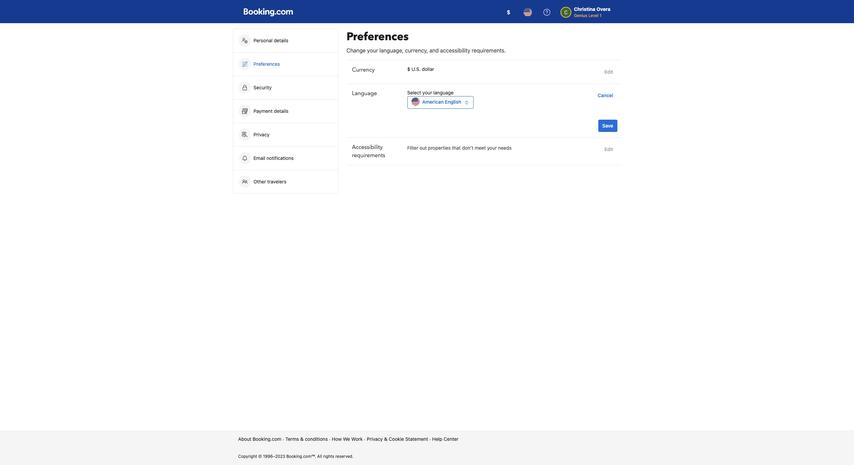 Task type: vqa. For each thing, say whether or not it's contained in the screenshot.
Russian Ruble
no



Task type: locate. For each thing, give the bounding box(es) containing it.
details
[[274, 38, 288, 43], [274, 108, 288, 114]]

& inside terms & conditions link
[[300, 436, 304, 442]]

cancel button
[[595, 89, 616, 102]]

0 horizontal spatial preferences
[[254, 61, 280, 67]]

help center
[[432, 436, 459, 442]]

0 horizontal spatial privacy
[[254, 132, 270, 137]]

don't
[[462, 145, 473, 151]]

2 & from the left
[[384, 436, 388, 442]]

and
[[429, 47, 439, 54]]

0 vertical spatial edit
[[605, 69, 613, 75]]

accessibility
[[440, 47, 470, 54]]

personal details
[[254, 38, 288, 43]]

1 edit button from the top
[[602, 66, 616, 78]]

properties
[[428, 145, 451, 151]]

2 details from the top
[[274, 108, 288, 114]]

1 vertical spatial $
[[407, 66, 410, 72]]

0 vertical spatial edit button
[[602, 66, 616, 78]]

2 horizontal spatial your
[[487, 145, 497, 151]]

$
[[507, 9, 510, 15], [407, 66, 410, 72]]

preferences down 'personal'
[[254, 61, 280, 67]]

& left cookie
[[384, 436, 388, 442]]

language
[[433, 90, 454, 95]]

rights
[[323, 454, 334, 459]]

your right meet
[[487, 145, 497, 151]]

privacy link
[[233, 123, 338, 146]]

privacy
[[254, 132, 270, 137], [367, 436, 383, 442]]

save button
[[598, 120, 617, 132]]

preferences inside preferences change your language, currency, and accessibility requirements.
[[347, 29, 409, 44]]

meet
[[475, 145, 486, 151]]

& for privacy
[[384, 436, 388, 442]]

out
[[420, 145, 427, 151]]

& for terms
[[300, 436, 304, 442]]

preferences up language,
[[347, 29, 409, 44]]

1 horizontal spatial privacy
[[367, 436, 383, 442]]

1 vertical spatial privacy
[[367, 436, 383, 442]]

edit button up cancel
[[602, 66, 616, 78]]

preferences
[[347, 29, 409, 44], [254, 61, 280, 67]]

& right terms
[[300, 436, 304, 442]]

1 & from the left
[[300, 436, 304, 442]]

notifications
[[267, 155, 294, 161]]

privacy for privacy
[[254, 132, 270, 137]]

edit button for currency
[[602, 66, 616, 78]]

1 details from the top
[[274, 38, 288, 43]]

edit
[[605, 69, 613, 75], [605, 146, 613, 152]]

email notifications link
[[233, 147, 338, 170]]

privacy & cookie statement
[[367, 436, 428, 442]]

about booking.com link
[[238, 436, 281, 443]]

your inside preferences change your language, currency, and accessibility requirements.
[[367, 47, 378, 54]]

1 vertical spatial edit button
[[602, 143, 616, 155]]

0 vertical spatial $
[[507, 9, 510, 15]]

that
[[452, 145, 461, 151]]

your
[[367, 47, 378, 54], [422, 90, 432, 95], [487, 145, 497, 151]]

privacy right work
[[367, 436, 383, 442]]

edit button
[[602, 66, 616, 78], [602, 143, 616, 155]]

$ for $
[[507, 9, 510, 15]]

2 edit from the top
[[605, 146, 613, 152]]

1 vertical spatial your
[[422, 90, 432, 95]]

conditions
[[305, 436, 328, 442]]

1 horizontal spatial &
[[384, 436, 388, 442]]

0 horizontal spatial your
[[367, 47, 378, 54]]

0 vertical spatial preferences
[[347, 29, 409, 44]]

genius
[[574, 13, 587, 18]]

edit button down save button
[[602, 143, 616, 155]]

0 vertical spatial details
[[274, 38, 288, 43]]

christina overa genius level 1
[[574, 6, 611, 18]]

how we work
[[332, 436, 363, 442]]

0 horizontal spatial &
[[300, 436, 304, 442]]

details right payment
[[274, 108, 288, 114]]

1 edit from the top
[[605, 69, 613, 75]]

1 horizontal spatial $
[[507, 9, 510, 15]]

edit button for accessibility requirements
[[602, 143, 616, 155]]

0 vertical spatial privacy
[[254, 132, 270, 137]]

your right change
[[367, 47, 378, 54]]

preferences link
[[233, 53, 338, 76]]

payment details
[[254, 108, 290, 114]]

1 vertical spatial edit
[[605, 146, 613, 152]]

privacy down payment
[[254, 132, 270, 137]]

$ button
[[500, 4, 517, 20]]

save
[[602, 123, 613, 129]]

&
[[300, 436, 304, 442], [384, 436, 388, 442]]

0 horizontal spatial $
[[407, 66, 410, 72]]

security link
[[233, 76, 338, 99]]

your up american
[[422, 90, 432, 95]]

edit for currency
[[605, 69, 613, 75]]

privacy & cookie statement link
[[367, 436, 428, 443]]

accessibility
[[352, 144, 383, 151]]

statement
[[405, 436, 428, 442]]

details right 'personal'
[[274, 38, 288, 43]]

1 vertical spatial details
[[274, 108, 288, 114]]

1 vertical spatial preferences
[[254, 61, 280, 67]]

edit down save button
[[605, 146, 613, 152]]

personal details link
[[233, 29, 338, 52]]

requirements
[[352, 152, 385, 159]]

edit up cancel
[[605, 69, 613, 75]]

0 vertical spatial your
[[367, 47, 378, 54]]

$ inside 'button'
[[507, 9, 510, 15]]

& inside privacy & cookie statement link
[[384, 436, 388, 442]]

2 edit button from the top
[[602, 143, 616, 155]]

1 horizontal spatial preferences
[[347, 29, 409, 44]]

email notifications
[[254, 155, 294, 161]]

center
[[444, 436, 459, 442]]

1996–2023
[[263, 454, 285, 459]]



Task type: describe. For each thing, give the bounding box(es) containing it.
travelers
[[267, 179, 286, 184]]

about
[[238, 436, 251, 442]]

help center link
[[432, 436, 459, 443]]

booking.com™.
[[286, 454, 316, 459]]

payment
[[254, 108, 273, 114]]

currency
[[352, 66, 375, 74]]

edit for accessibility requirements
[[605, 146, 613, 152]]

terms & conditions
[[285, 436, 328, 442]]

select your language
[[407, 90, 454, 95]]

details for personal details
[[274, 38, 288, 43]]

english
[[445, 99, 461, 105]]

level
[[589, 13, 599, 18]]

2 vertical spatial your
[[487, 145, 497, 151]]

preferences for preferences
[[254, 61, 280, 67]]

accessibility requirements
[[352, 144, 385, 159]]

how we work link
[[332, 436, 363, 443]]

cookie
[[389, 436, 404, 442]]

select
[[407, 90, 421, 95]]

privacy for privacy & cookie statement
[[367, 436, 383, 442]]

help
[[432, 436, 442, 442]]

american
[[422, 99, 444, 105]]

personal
[[254, 38, 273, 43]]

details for payment details
[[274, 108, 288, 114]]

other
[[254, 179, 266, 184]]

preferences change your language, currency, and accessibility requirements.
[[347, 29, 506, 54]]

$ for $ u.s. dollar
[[407, 66, 410, 72]]

$ u.s. dollar
[[407, 66, 434, 72]]

change
[[347, 47, 366, 54]]

american english button
[[407, 96, 474, 109]]

language
[[352, 90, 377, 97]]

filter
[[407, 145, 418, 151]]

terms
[[285, 436, 299, 442]]

copyright
[[238, 454, 257, 459]]

preferences for preferences change your language, currency, and accessibility requirements.
[[347, 29, 409, 44]]

other travelers link
[[233, 170, 338, 193]]

email
[[254, 155, 265, 161]]

dollar
[[422, 66, 434, 72]]

booking.com
[[253, 436, 281, 442]]

copyright © 1996–2023 booking.com™. all rights reserved.
[[238, 454, 354, 459]]

christina
[[574, 6, 595, 12]]

1 horizontal spatial your
[[422, 90, 432, 95]]

all
[[317, 454, 322, 459]]

security
[[254, 85, 272, 90]]

terms & conditions link
[[285, 436, 328, 443]]

filter out properties that don't meet your needs
[[407, 145, 512, 151]]

about booking.com
[[238, 436, 281, 442]]

needs
[[498, 145, 512, 151]]

how
[[332, 436, 342, 442]]

other travelers
[[254, 179, 286, 184]]

we
[[343, 436, 350, 442]]

u.s.
[[412, 66, 421, 72]]

cancel
[[598, 92, 613, 98]]

language,
[[379, 47, 404, 54]]

reserved.
[[335, 454, 354, 459]]

requirements.
[[472, 47, 506, 54]]

american english
[[422, 99, 461, 105]]

overa
[[597, 6, 611, 12]]

payment details link
[[233, 100, 338, 123]]

currency,
[[405, 47, 428, 54]]

©
[[258, 454, 262, 459]]

1
[[600, 13, 602, 18]]

work
[[351, 436, 363, 442]]



